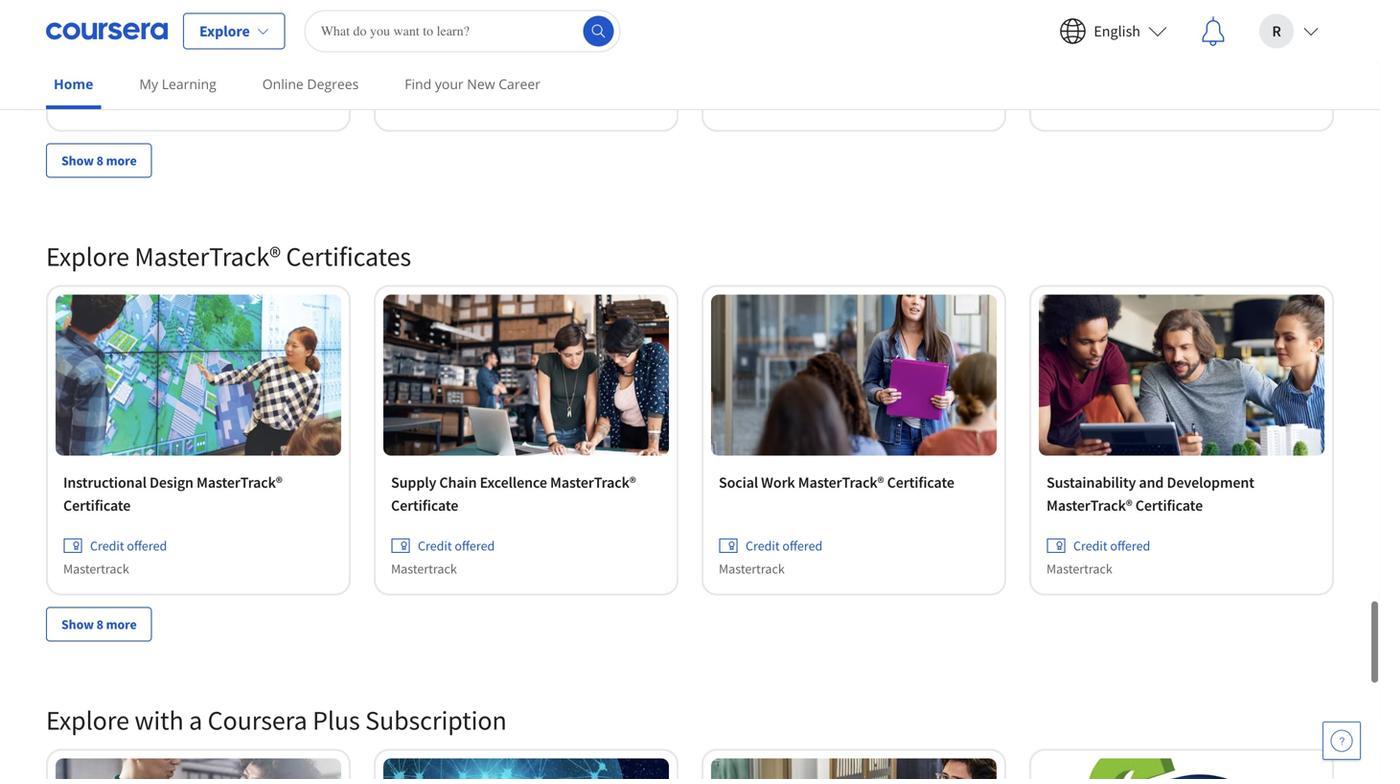 Task type: vqa. For each thing, say whether or not it's contained in the screenshot.
the right 19
no



Task type: locate. For each thing, give the bounding box(es) containing it.
agile with atlassian jira link
[[63, 26, 334, 49]]

mastertrack down social
[[719, 560, 785, 577]]

explore mastertrack® certificates collection element
[[35, 209, 1346, 672]]

1 vertical spatial with
[[135, 703, 184, 737]]

offered
[[127, 537, 167, 554], [455, 537, 495, 554], [783, 537, 823, 554], [1110, 537, 1150, 554]]

3 credit offered from the left
[[746, 537, 823, 554]]

2 mastertrack from the left
[[391, 560, 457, 577]]

show for show 8 more button within the get started with these free courses collection element
[[61, 152, 94, 169]]

explore for explore with a coursera plus subscription
[[46, 703, 129, 737]]

show
[[61, 152, 94, 169], [61, 616, 94, 633]]

explore button
[[183, 13, 285, 49]]

0 horizontal spatial and
[[391, 51, 416, 71]]

certificate inside supply chain excellence mastertrack® certificate
[[391, 496, 458, 515]]

mastertrack
[[63, 560, 129, 577], [391, 560, 457, 577], [719, 560, 785, 577], [1047, 560, 1113, 577]]

2 show 8 more button from the top
[[46, 607, 152, 641]]

1 horizontal spatial with
[[135, 703, 184, 737]]

social
[[719, 473, 758, 492]]

explore for explore mastertrack® certificates
[[46, 240, 129, 273]]

explore with a coursera plus subscription
[[46, 703, 507, 737]]

degrees
[[307, 75, 359, 93]]

1 credit offered from the left
[[90, 537, 167, 554]]

mastertrack for sustainability and development mastertrack® certificate
[[1047, 560, 1113, 577]]

offered down work at the right of page
[[783, 537, 823, 554]]

0 vertical spatial design
[[1255, 28, 1299, 48]]

credit down the supply
[[418, 537, 452, 554]]

more
[[106, 152, 137, 169], [106, 616, 137, 633]]

mastertrack® inside instructional design mastertrack® certificate
[[196, 473, 282, 492]]

instructional design mastertrack® certificate
[[63, 473, 282, 515]]

find
[[405, 75, 432, 93]]

mastertrack down sustainability
[[1047, 560, 1113, 577]]

show 8 more button inside the get started with these free courses collection element
[[46, 143, 152, 178]]

8 for show 8 more button within the get started with these free courses collection element
[[96, 152, 103, 169]]

with left a
[[135, 703, 184, 737]]

1 vertical spatial design
[[150, 473, 194, 492]]

explore
[[199, 22, 250, 41], [46, 240, 129, 273], [46, 703, 129, 737]]

show 8 more inside the get started with these free courses collection element
[[61, 152, 137, 169]]

supply
[[391, 473, 436, 492]]

certificates
[[286, 240, 411, 273]]

mastertrack®
[[135, 240, 281, 273], [196, 473, 282, 492], [550, 473, 636, 492], [798, 473, 884, 492], [1047, 496, 1133, 515]]

design right instructional
[[150, 473, 194, 492]]

2 credit from the left
[[418, 537, 452, 554]]

1 show from the top
[[61, 152, 94, 169]]

1 mastertrack from the left
[[63, 560, 129, 577]]

agile
[[63, 28, 95, 48]]

more inside the get started with these free courses collection element
[[106, 152, 137, 169]]

offered down "sustainability and development mastertrack® certificate"
[[1110, 537, 1150, 554]]

1 course from the left
[[63, 96, 102, 114]]

4 offered from the left
[[1110, 537, 1150, 554]]

credit for sustainability and development mastertrack® certificate
[[1074, 537, 1108, 554]]

8 inside the get started with these free courses collection element
[[96, 152, 103, 169]]

2 vertical spatial explore
[[46, 703, 129, 737]]

course for agile with atlassian jira
[[63, 96, 102, 114]]

chain
[[439, 473, 477, 492]]

find your new career link
[[397, 62, 548, 105]]

2 more from the top
[[106, 616, 137, 633]]

show inside explore mastertrack® certificates collection element
[[61, 616, 94, 633]]

0 horizontal spatial design
[[150, 473, 194, 492]]

my learning
[[139, 75, 216, 93]]

2 8 from the top
[[96, 616, 103, 633]]

0 vertical spatial and
[[391, 51, 416, 71]]

credit offered down work at the right of page
[[746, 537, 823, 554]]

design
[[1255, 28, 1299, 48], [150, 473, 194, 492]]

automation business analysis - concepts and principles
[[391, 28, 655, 71]]

offered for design
[[127, 537, 167, 554]]

8 inside explore mastertrack® certificates collection element
[[96, 616, 103, 633]]

credit offered down chain
[[418, 537, 495, 554]]

offered down supply chain excellence mastertrack® certificate
[[455, 537, 495, 554]]

0 horizontal spatial with
[[98, 28, 127, 48]]

1 vertical spatial 8
[[96, 616, 103, 633]]

offered for and
[[1110, 537, 1150, 554]]

offered for work
[[783, 537, 823, 554]]

1 more from the top
[[106, 152, 137, 169]]

instructional
[[63, 473, 147, 492]]

2 credit offered from the left
[[418, 537, 495, 554]]

excellence
[[480, 473, 547, 492]]

1 vertical spatial and
[[1139, 473, 1164, 492]]

2 offered from the left
[[455, 537, 495, 554]]

your
[[435, 75, 464, 93]]

4 course from the left
[[1047, 96, 1086, 114]]

0 vertical spatial 8
[[96, 152, 103, 169]]

4 credit offered from the left
[[1074, 537, 1150, 554]]

introduction
[[1047, 28, 1129, 48]]

and
[[391, 51, 416, 71], [1139, 473, 1164, 492]]

atlassian
[[130, 28, 189, 48]]

0 vertical spatial show 8 more
[[61, 152, 137, 169]]

show inside the get started with these free courses collection element
[[61, 152, 94, 169]]

1 vertical spatial show 8 more
[[61, 616, 137, 633]]

2 show 8 more from the top
[[61, 616, 137, 633]]

credit offered
[[90, 537, 167, 554], [418, 537, 495, 554], [746, 537, 823, 554], [1074, 537, 1150, 554]]

home
[[54, 75, 93, 93]]

design right experience
[[1255, 28, 1299, 48]]

1 show 8 more from the top
[[61, 152, 137, 169]]

1 offered from the left
[[127, 537, 167, 554]]

coursera
[[208, 703, 307, 737]]

explore inside popup button
[[199, 22, 250, 41]]

principles
[[419, 51, 483, 71]]

1 vertical spatial more
[[106, 616, 137, 633]]

-
[[587, 28, 592, 48]]

online degrees link
[[255, 62, 366, 105]]

3 credit from the left
[[746, 537, 780, 554]]

course for automation business analysis - concepts and principles
[[391, 96, 430, 114]]

certificate
[[887, 473, 955, 492], [63, 496, 131, 515], [391, 496, 458, 515], [1136, 496, 1203, 515]]

1 vertical spatial explore
[[46, 240, 129, 273]]

and inside the automation business analysis - concepts and principles
[[391, 51, 416, 71]]

design inside the get started with these free courses collection element
[[1255, 28, 1299, 48]]

online
[[262, 75, 304, 93]]

3 mastertrack from the left
[[719, 560, 785, 577]]

find your new career
[[405, 75, 541, 93]]

mastertrack down instructional
[[63, 560, 129, 577]]

and up find
[[391, 51, 416, 71]]

1 vertical spatial show
[[61, 616, 94, 633]]

automation business analysis - concepts and principles link
[[391, 26, 661, 72]]

credit down instructional
[[90, 537, 124, 554]]

home link
[[46, 62, 101, 109]]

credit
[[90, 537, 124, 554], [418, 537, 452, 554], [746, 537, 780, 554], [1074, 537, 1108, 554]]

1 horizontal spatial and
[[1139, 473, 1164, 492]]

0 vertical spatial show 8 more button
[[46, 143, 152, 178]]

course for introduction to user experience design
[[1047, 96, 1086, 114]]

credit down sustainability
[[1074, 537, 1108, 554]]

4 credit from the left
[[1074, 537, 1108, 554]]

course
[[63, 96, 102, 114], [391, 96, 430, 114], [719, 96, 758, 114], [1047, 96, 1086, 114]]

explore mastertrack® certificates
[[46, 240, 411, 273]]

with right agile
[[98, 28, 127, 48]]

get started with these free courses collection element
[[35, 0, 1346, 209]]

1 horizontal spatial design
[[1255, 28, 1299, 48]]

with for explore
[[135, 703, 184, 737]]

a
[[189, 703, 202, 737]]

offered down instructional design mastertrack® certificate
[[127, 537, 167, 554]]

0 vertical spatial show
[[61, 152, 94, 169]]

1 show 8 more button from the top
[[46, 143, 152, 178]]

3 offered from the left
[[783, 537, 823, 554]]

4 mastertrack from the left
[[1047, 560, 1113, 577]]

certificate inside instructional design mastertrack® certificate
[[63, 496, 131, 515]]

show 8 more
[[61, 152, 137, 169], [61, 616, 137, 633]]

supply chain excellence mastertrack® certificate link
[[391, 471, 661, 517]]

8
[[96, 152, 103, 169], [96, 616, 103, 633]]

and left development
[[1139, 473, 1164, 492]]

english
[[1094, 22, 1141, 41]]

None search field
[[305, 10, 621, 52]]

credit offered down instructional
[[90, 537, 167, 554]]

0 vertical spatial more
[[106, 152, 137, 169]]

2 show from the top
[[61, 616, 94, 633]]

credit for supply chain excellence mastertrack® certificate
[[418, 537, 452, 554]]

development
[[1167, 473, 1255, 492]]

1 8 from the top
[[96, 152, 103, 169]]

mastertrack down the supply
[[391, 560, 457, 577]]

2 course from the left
[[391, 96, 430, 114]]

1 vertical spatial show 8 more button
[[46, 607, 152, 641]]

1 credit from the left
[[90, 537, 124, 554]]

credit down work at the right of page
[[746, 537, 780, 554]]

credit offered down "sustainability and development mastertrack® certificate"
[[1074, 537, 1150, 554]]

0 vertical spatial explore
[[199, 22, 250, 41]]

with
[[98, 28, 127, 48], [135, 703, 184, 737]]

0 vertical spatial with
[[98, 28, 127, 48]]

show 8 more button
[[46, 143, 152, 178], [46, 607, 152, 641]]

certificate inside "sustainability and development mastertrack® certificate"
[[1136, 496, 1203, 515]]

mastertrack for supply chain excellence mastertrack® certificate
[[391, 560, 457, 577]]

introduction to user experience design link
[[1047, 26, 1317, 49]]



Task type: describe. For each thing, give the bounding box(es) containing it.
credit offered for and
[[1074, 537, 1150, 554]]

sustainability and development mastertrack® certificate link
[[1047, 471, 1317, 517]]

instructional design mastertrack® certificate link
[[63, 471, 334, 517]]

subscription
[[365, 703, 507, 737]]

mastertrack for social work mastertrack® certificate
[[719, 560, 785, 577]]

help center image
[[1330, 729, 1353, 752]]

english button
[[1044, 0, 1183, 62]]

online degrees
[[262, 75, 359, 93]]

show 8 more button inside explore mastertrack® certificates collection element
[[46, 607, 152, 641]]

coursera image
[[46, 16, 168, 46]]

and inside "sustainability and development mastertrack® certificate"
[[1139, 473, 1164, 492]]

plus
[[313, 703, 360, 737]]

credit for social work mastertrack® certificate
[[746, 537, 780, 554]]

8 for show 8 more button inside explore mastertrack® certificates collection element
[[96, 616, 103, 633]]

user
[[1148, 28, 1178, 48]]

mastertrack for instructional design mastertrack® certificate
[[63, 560, 129, 577]]

3 course from the left
[[719, 96, 758, 114]]

mastertrack® inside supply chain excellence mastertrack® certificate
[[550, 473, 636, 492]]

concepts
[[595, 28, 655, 48]]

social work mastertrack® certificate
[[719, 473, 955, 492]]

What do you want to learn? text field
[[305, 10, 621, 52]]

credit for instructional design mastertrack® certificate
[[90, 537, 124, 554]]

show for show 8 more button inside explore mastertrack® certificates collection element
[[61, 616, 94, 633]]

jira
[[192, 28, 217, 48]]

r
[[1272, 22, 1281, 41]]

explore with a coursera plus subscription collection element
[[35, 672, 1346, 779]]

r button
[[1244, 0, 1334, 62]]

learning
[[162, 75, 216, 93]]

sustainability
[[1047, 473, 1136, 492]]

credit offered for design
[[90, 537, 167, 554]]

show 8 more inside explore mastertrack® certificates collection element
[[61, 616, 137, 633]]

business
[[471, 28, 528, 48]]

agile with atlassian jira
[[63, 28, 217, 48]]

sustainability and development mastertrack® certificate
[[1047, 473, 1255, 515]]

my
[[139, 75, 158, 93]]

my learning link
[[132, 62, 224, 105]]

career
[[499, 75, 541, 93]]

design inside instructional design mastertrack® certificate
[[150, 473, 194, 492]]

offered for chain
[[455, 537, 495, 554]]

experience
[[1181, 28, 1252, 48]]

analysis
[[531, 28, 584, 48]]

work
[[761, 473, 795, 492]]

automation
[[391, 28, 468, 48]]

credit offered for chain
[[418, 537, 495, 554]]

to
[[1132, 28, 1145, 48]]

mastertrack® inside "sustainability and development mastertrack® certificate"
[[1047, 496, 1133, 515]]

credit offered for work
[[746, 537, 823, 554]]

social work mastertrack® certificate link
[[719, 471, 989, 494]]

supply chain excellence mastertrack® certificate
[[391, 473, 636, 515]]

with for agile
[[98, 28, 127, 48]]

explore for explore
[[199, 22, 250, 41]]

new
[[467, 75, 495, 93]]

introduction to user experience design
[[1047, 28, 1299, 48]]

more inside explore mastertrack® certificates collection element
[[106, 616, 137, 633]]



